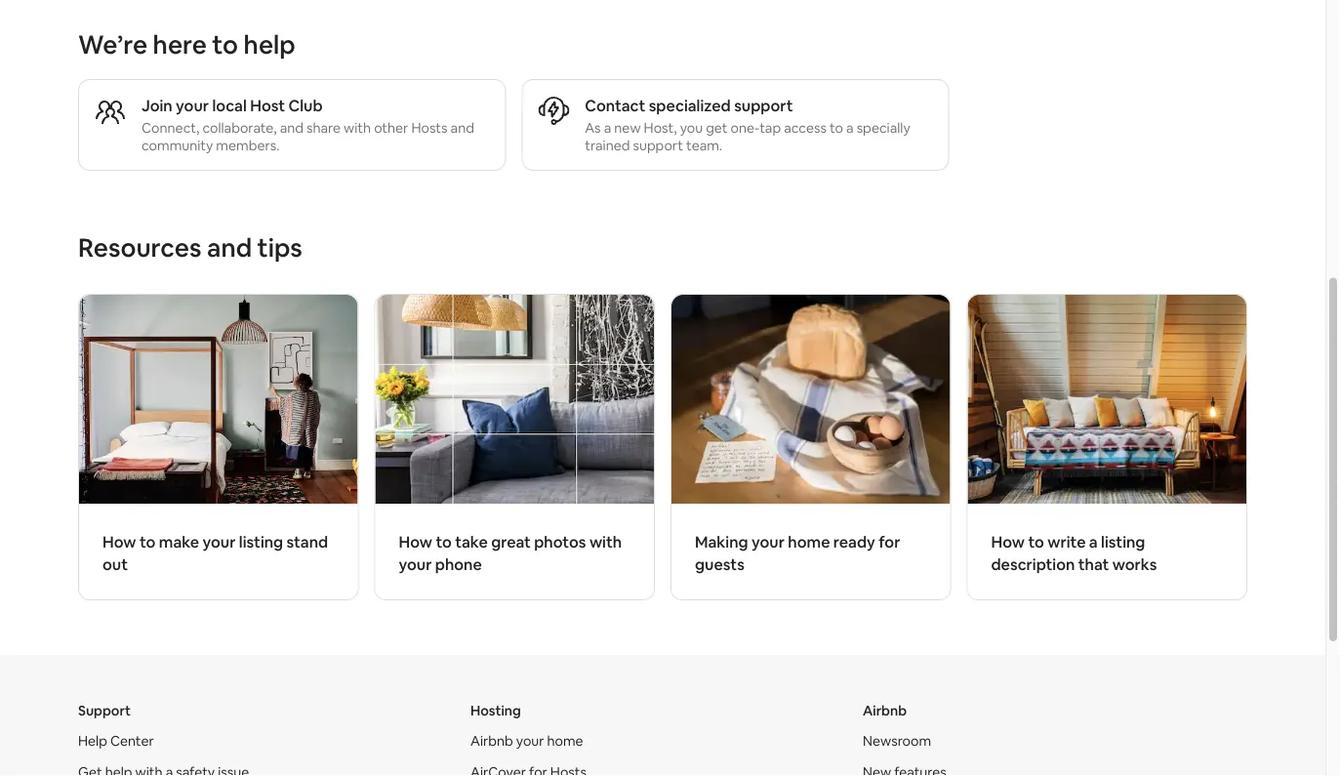 Task type: describe. For each thing, give the bounding box(es) containing it.
with inside join your local host club connect, collaborate, and share with other hosts and community members.
[[344, 119, 371, 137]]

how for how to make your listing stand out
[[103, 532, 136, 552]]

join
[[142, 95, 173, 115]]

community members.
[[142, 137, 280, 154]]

host
[[250, 95, 285, 115]]

with inside the how to take great photos with your phone
[[590, 532, 622, 552]]

access
[[784, 119, 827, 137]]

great
[[491, 532, 531, 552]]

as
[[585, 119, 601, 137]]

help center link
[[78, 732, 154, 750]]

tips
[[257, 231, 303, 264]]

how to take great photos with your phone link
[[375, 294, 655, 601]]

airbnb for airbnb
[[863, 702, 907, 720]]

join your local host club connect, collaborate, and share with other hosts and community members.
[[142, 95, 475, 154]]

share
[[307, 119, 341, 137]]

help
[[244, 28, 296, 61]]

host,
[[644, 119, 677, 137]]

hosts
[[412, 119, 448, 137]]

your inside the how to take great photos with your phone
[[399, 555, 432, 575]]

specialized
[[649, 95, 731, 115]]

newsroom
[[863, 732, 932, 750]]

support
[[78, 702, 131, 720]]

stand
[[287, 532, 328, 552]]

support team.
[[633, 137, 723, 154]]

help
[[78, 732, 107, 750]]

trained
[[585, 137, 630, 154]]

take
[[455, 532, 488, 552]]

that
[[1079, 555, 1110, 575]]

how to make your listing stand out link
[[78, 294, 359, 601]]

support
[[735, 95, 794, 115]]

new
[[615, 119, 641, 137]]

out
[[103, 555, 128, 575]]

a inside "how to write a listing description that works"
[[1090, 532, 1098, 552]]

listing for a
[[1102, 532, 1146, 552]]

listing for your
[[239, 532, 283, 552]]

to for with
[[436, 532, 452, 552]]

ready
[[834, 532, 876, 552]]

to for stand
[[140, 532, 156, 552]]

center
[[110, 732, 154, 750]]

phone
[[435, 555, 482, 575]]

make
[[159, 532, 199, 552]]



Task type: vqa. For each thing, say whether or not it's contained in the screenshot.
Add to wishlist: Front Royal, Virginia icon
no



Task type: locate. For each thing, give the bounding box(es) containing it.
1 horizontal spatial how
[[399, 532, 433, 552]]

home for airbnb
[[547, 732, 584, 750]]

your down hosting
[[516, 732, 544, 750]]

0 horizontal spatial airbnb
[[471, 732, 513, 750]]

description
[[992, 555, 1076, 575]]

1 how from the left
[[103, 532, 136, 552]]

listing inside the how to make your listing stand out
[[239, 532, 283, 552]]

0 horizontal spatial how
[[103, 532, 136, 552]]

your
[[176, 95, 209, 115], [203, 532, 236, 552], [752, 532, 785, 552], [399, 555, 432, 575], [516, 732, 544, 750]]

hosting
[[471, 702, 521, 720]]

club
[[289, 95, 323, 115]]

contact
[[585, 95, 646, 115]]

1 vertical spatial with
[[590, 532, 622, 552]]

making your home ready for guests link
[[671, 294, 952, 601]]

your left phone
[[399, 555, 432, 575]]

1 horizontal spatial listing
[[1102, 532, 1146, 552]]

to left make
[[140, 532, 156, 552]]

how left take
[[399, 532, 433, 552]]

your inside making your home ready for guests
[[752, 532, 785, 552]]

photos
[[534, 532, 586, 552]]

help center
[[78, 732, 154, 750]]

other
[[374, 119, 409, 137]]

2 horizontal spatial a
[[1090, 532, 1098, 552]]

you
[[680, 119, 703, 137]]

we're
[[78, 28, 148, 61]]

1 horizontal spatial a
[[847, 119, 854, 137]]

with
[[344, 119, 371, 137], [590, 532, 622, 552]]

airbnb your home link
[[471, 732, 584, 750]]

a
[[604, 119, 612, 137], [847, 119, 854, 137], [1090, 532, 1098, 552]]

how inside the how to take great photos with your phone
[[399, 532, 433, 552]]

1 vertical spatial airbnb
[[471, 732, 513, 750]]

and left tips
[[207, 231, 252, 264]]

to
[[212, 28, 238, 61], [830, 119, 844, 137], [140, 532, 156, 552], [436, 532, 452, 552], [1029, 532, 1045, 552]]

listing inside "how to write a listing description that works"
[[1102, 532, 1146, 552]]

1 listing from the left
[[239, 532, 283, 552]]

0 horizontal spatial a
[[604, 119, 612, 137]]

resources
[[78, 231, 202, 264]]

how to write a listing description that works link
[[967, 294, 1248, 601]]

and down club
[[280, 119, 304, 137]]

with right the photos
[[590, 532, 622, 552]]

your for making your home ready for guests
[[752, 532, 785, 552]]

newsroom link
[[863, 732, 932, 750]]

home inside making your home ready for guests
[[788, 532, 831, 552]]

tap
[[760, 119, 781, 137]]

making your home ready for guests
[[695, 532, 901, 575]]

local
[[212, 95, 247, 115]]

your up connect,
[[176, 95, 209, 115]]

listing
[[239, 532, 283, 552], [1102, 532, 1146, 552]]

2 horizontal spatial how
[[992, 532, 1025, 552]]

for
[[879, 532, 901, 552]]

works
[[1113, 555, 1158, 575]]

0 horizontal spatial and
[[207, 231, 252, 264]]

1 horizontal spatial airbnb
[[863, 702, 907, 720]]

0 vertical spatial airbnb
[[863, 702, 907, 720]]

3 how from the left
[[992, 532, 1025, 552]]

collaborate,
[[203, 119, 277, 137]]

connect,
[[142, 119, 200, 137]]

to inside "how to write a listing description that works"
[[1029, 532, 1045, 552]]

airbnb for airbnb your home
[[471, 732, 513, 750]]

airbnb your home
[[471, 732, 584, 750]]

one-
[[731, 119, 760, 137]]

how up out
[[103, 532, 136, 552]]

your right make
[[203, 532, 236, 552]]

write
[[1048, 532, 1086, 552]]

0 vertical spatial home
[[788, 532, 831, 552]]

airbnb up newsroom link
[[863, 702, 907, 720]]

resources and tips
[[78, 231, 303, 264]]

your right making
[[752, 532, 785, 552]]

to left help
[[212, 28, 238, 61]]

how
[[103, 532, 136, 552], [399, 532, 433, 552], [992, 532, 1025, 552]]

how inside the how to make your listing stand out
[[103, 532, 136, 552]]

to up phone
[[436, 532, 452, 552]]

1 horizontal spatial home
[[788, 532, 831, 552]]

0 horizontal spatial listing
[[239, 532, 283, 552]]

with right the share
[[344, 119, 371, 137]]

your for airbnb your home
[[516, 732, 544, 750]]

airbnb down hosting
[[471, 732, 513, 750]]

2 listing from the left
[[1102, 532, 1146, 552]]

and
[[280, 119, 304, 137], [451, 119, 475, 137], [207, 231, 252, 264]]

thumbnail card image
[[79, 295, 358, 504], [79, 295, 358, 504], [376, 295, 654, 504], [376, 295, 654, 504], [672, 295, 951, 504], [672, 295, 951, 504], [968, 295, 1247, 504], [968, 295, 1247, 504]]

and right the 'hosts'
[[451, 119, 475, 137]]

here
[[153, 28, 207, 61]]

a left specially
[[847, 119, 854, 137]]

your inside join your local host club connect, collaborate, and share with other hosts and community members.
[[176, 95, 209, 115]]

how up "description" in the bottom right of the page
[[992, 532, 1025, 552]]

1 vertical spatial home
[[547, 732, 584, 750]]

1 horizontal spatial and
[[280, 119, 304, 137]]

to inside contact specialized support as a new host, you get one-tap access to a specially trained support team.
[[830, 119, 844, 137]]

get
[[706, 119, 728, 137]]

to up "description" in the bottom right of the page
[[1029, 532, 1045, 552]]

to inside the how to make your listing stand out
[[140, 532, 156, 552]]

0 vertical spatial with
[[344, 119, 371, 137]]

home
[[788, 532, 831, 552], [547, 732, 584, 750]]

0 horizontal spatial home
[[547, 732, 584, 750]]

1 horizontal spatial with
[[590, 532, 622, 552]]

specially
[[857, 119, 911, 137]]

how for how to write a listing description that works
[[992, 532, 1025, 552]]

listing up works
[[1102, 532, 1146, 552]]

home for making
[[788, 532, 831, 552]]

to inside the how to take great photos with your phone
[[436, 532, 452, 552]]

0 horizontal spatial with
[[344, 119, 371, 137]]

making
[[695, 532, 749, 552]]

a right as
[[604, 119, 612, 137]]

to right access
[[830, 119, 844, 137]]

listing left stand
[[239, 532, 283, 552]]

how to write a listing description that works
[[992, 532, 1158, 575]]

airbnb
[[863, 702, 907, 720], [471, 732, 513, 750]]

we're here to help
[[78, 28, 296, 61]]

how inside "how to write a listing description that works"
[[992, 532, 1025, 552]]

your for join your local host club connect, collaborate, and share with other hosts and community members.
[[176, 95, 209, 115]]

a up that
[[1090, 532, 1098, 552]]

2 horizontal spatial and
[[451, 119, 475, 137]]

to for description
[[1029, 532, 1045, 552]]

guests
[[695, 555, 745, 575]]

contact specialized support as a new host, you get one-tap access to a specially trained support team.
[[585, 95, 911, 154]]

how to make your listing stand out
[[103, 532, 328, 575]]

how to take great photos with your phone
[[399, 532, 622, 575]]

how for how to take great photos with your phone
[[399, 532, 433, 552]]

your inside the how to make your listing stand out
[[203, 532, 236, 552]]

2 how from the left
[[399, 532, 433, 552]]



